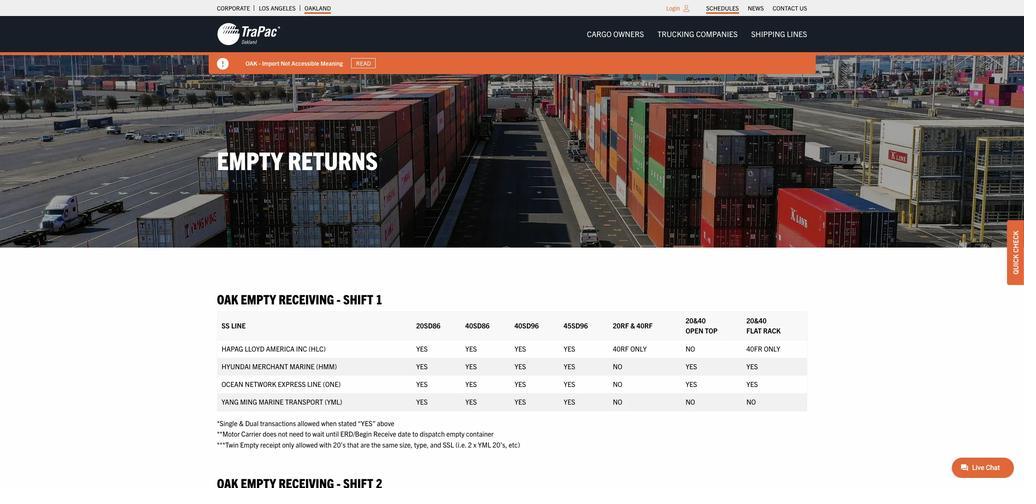 Task type: vqa. For each thing, say whether or not it's contained in the screenshot.


Task type: locate. For each thing, give the bounding box(es) containing it.
to
[[305, 430, 311, 439], [412, 430, 418, 439]]

0 horizontal spatial to
[[305, 430, 311, 439]]

hyundai merchant marine (hmm)
[[222, 363, 337, 371]]

0 vertical spatial &
[[631, 322, 635, 330]]

america
[[266, 345, 295, 353]]

cargo owners
[[587, 29, 644, 39]]

1 only from the left
[[630, 345, 647, 353]]

ocean network express line (one)
[[222, 380, 341, 389]]

shipping lines
[[751, 29, 807, 39]]

transport
[[285, 398, 323, 406]]

only right '40fr'
[[764, 345, 780, 353]]

corporate
[[217, 4, 250, 12]]

1 vertical spatial oak
[[217, 291, 238, 308]]

1 vertical spatial marine
[[259, 398, 284, 406]]

oak left import
[[246, 59, 257, 67]]

1 horizontal spatial marine
[[290, 363, 315, 371]]

yes
[[416, 345, 428, 353], [465, 345, 477, 353], [515, 345, 526, 353], [564, 345, 575, 353], [416, 363, 428, 371], [465, 363, 477, 371], [515, 363, 526, 371], [564, 363, 575, 371], [686, 363, 697, 371], [747, 363, 758, 371], [416, 380, 428, 389], [465, 380, 477, 389], [515, 380, 526, 389], [564, 380, 575, 389], [686, 380, 697, 389], [747, 380, 758, 389], [416, 398, 428, 406], [465, 398, 477, 406], [515, 398, 526, 406], [564, 398, 575, 406]]

oak - import not accessible meaning
[[246, 59, 343, 67]]

0 horizontal spatial only
[[630, 345, 647, 353]]

owners
[[613, 29, 644, 39]]

x
[[473, 441, 477, 449]]

- left shift
[[337, 291, 341, 308]]

0 vertical spatial marine
[[290, 363, 315, 371]]

yang ming marine transport (yml)
[[222, 398, 342, 406]]

only down 20rf & 40rf at the right
[[630, 345, 647, 353]]

0 horizontal spatial 20&40
[[686, 317, 706, 325]]

- left import
[[259, 59, 261, 67]]

1 horizontal spatial 20&40
[[747, 317, 767, 325]]

0 vertical spatial line
[[231, 322, 246, 330]]

20&40 up the "flat" on the right
[[747, 317, 767, 325]]

banner
[[0, 16, 1024, 74]]

1 vertical spatial 40rf
[[613, 345, 629, 353]]

& right 20rf
[[631, 322, 635, 330]]

menu bar up shipping
[[702, 2, 812, 14]]

0 vertical spatial menu bar
[[702, 2, 812, 14]]

ocean
[[222, 380, 243, 389]]

line right ss
[[231, 322, 246, 330]]

0 vertical spatial oak
[[246, 59, 257, 67]]

1 vertical spatial empty
[[240, 441, 259, 449]]

to left wait
[[305, 430, 311, 439]]

schedules link
[[706, 2, 739, 14]]

1 horizontal spatial &
[[631, 322, 635, 330]]

network
[[245, 380, 276, 389]]

1 vertical spatial line
[[307, 380, 321, 389]]

20&40 for flat
[[747, 317, 767, 325]]

merchant
[[252, 363, 288, 371]]

oak empty receiving                - shift 1
[[217, 291, 382, 308]]

until
[[326, 430, 339, 439]]

0 vertical spatial 40rf
[[637, 322, 653, 330]]

quick check link
[[1007, 220, 1024, 285]]

20rf & 40rf
[[613, 322, 653, 330]]

only
[[282, 441, 294, 449]]

1 to from the left
[[305, 430, 311, 439]]

login link
[[666, 4, 680, 12]]

-
[[259, 59, 261, 67], [337, 291, 341, 308]]

0 vertical spatial allowed
[[298, 419, 320, 428]]

20&40 up open
[[686, 317, 706, 325]]

top
[[705, 327, 718, 335]]

type,
[[414, 441, 429, 449]]

20&40 inside "20&40 flat rack"
[[747, 317, 767, 325]]

20&40 inside 20&40 open top
[[686, 317, 706, 325]]

quick
[[1012, 254, 1020, 275]]

& left dual
[[239, 419, 244, 428]]

(hlc)
[[309, 345, 326, 353]]

1 vertical spatial &
[[239, 419, 244, 428]]

us
[[800, 4, 807, 12]]

flat
[[747, 327, 762, 335]]

trucking companies
[[658, 29, 738, 39]]

1 horizontal spatial to
[[412, 430, 418, 439]]

20's
[[333, 441, 346, 449]]

ss line
[[222, 322, 246, 330]]

hapag lloyd america inc (hlc)
[[222, 345, 326, 353]]

allowed
[[298, 419, 320, 428], [296, 441, 318, 449]]

1 20&40 from the left
[[686, 317, 706, 325]]

20rf
[[613, 322, 629, 330]]

marine
[[290, 363, 315, 371], [259, 398, 284, 406]]

marine down inc
[[290, 363, 315, 371]]

1 vertical spatial -
[[337, 291, 341, 308]]

oak up ss
[[217, 291, 238, 308]]

0 vertical spatial -
[[259, 59, 261, 67]]

0 horizontal spatial &
[[239, 419, 244, 428]]

2 20&40 from the left
[[747, 317, 767, 325]]

2
[[468, 441, 472, 449]]

cargo
[[587, 29, 612, 39]]

inc
[[296, 345, 307, 353]]

quick check
[[1012, 231, 1020, 275]]

oakland
[[305, 4, 331, 12]]

0 horizontal spatial oak
[[217, 291, 238, 308]]

receive
[[373, 430, 396, 439]]

1 vertical spatial menu bar
[[580, 26, 814, 43]]

size,
[[400, 441, 413, 449]]

allowed up wait
[[298, 419, 320, 428]]

wait
[[312, 430, 324, 439]]

oak
[[246, 59, 257, 67], [217, 291, 238, 308]]

20sd86
[[416, 322, 440, 330]]

marine for merchant
[[290, 363, 315, 371]]

empty
[[446, 430, 465, 439]]

menu bar containing schedules
[[702, 2, 812, 14]]

& inside *single & dual transactions allowed when stated "yes" above **motor carrier does not need to wait until erd/begin receive date to dispatch empty container ***twin empty receipt only allowed with 20's that are the same size, type, and ssl (i.e. 2 x yml 20's, etc)
[[239, 419, 244, 428]]

not
[[278, 430, 288, 439]]

40rf down 20rf
[[613, 345, 629, 353]]

line
[[231, 322, 246, 330], [307, 380, 321, 389]]

0 horizontal spatial marine
[[259, 398, 284, 406]]

only
[[630, 345, 647, 353], [764, 345, 780, 353]]

menu bar
[[702, 2, 812, 14], [580, 26, 814, 43]]

menu bar down light icon
[[580, 26, 814, 43]]

(hmm)
[[316, 363, 337, 371]]

line left the (one)
[[307, 380, 321, 389]]

& for 20rf
[[631, 322, 635, 330]]

allowed down need
[[296, 441, 318, 449]]

20&40 open top
[[686, 317, 718, 335]]

ss
[[222, 322, 230, 330]]

0 horizontal spatial line
[[231, 322, 246, 330]]

1 horizontal spatial 40rf
[[637, 322, 653, 330]]

transactions
[[260, 419, 296, 428]]

empty
[[217, 145, 283, 175], [240, 441, 259, 449]]

20&40 flat rack
[[747, 317, 781, 335]]

marine down ocean network express line (one)
[[259, 398, 284, 406]]

1 horizontal spatial oak
[[246, 59, 257, 67]]

oak for oak empty receiving                - shift 1
[[217, 291, 238, 308]]

2 only from the left
[[764, 345, 780, 353]]

&
[[631, 322, 635, 330], [239, 419, 244, 428]]

to right date
[[412, 430, 418, 439]]

news link
[[748, 2, 764, 14]]

40fr only
[[747, 345, 780, 353]]

1 horizontal spatial only
[[764, 345, 780, 353]]

40rf right 20rf
[[637, 322, 653, 330]]



Task type: describe. For each thing, give the bounding box(es) containing it.
need
[[289, 430, 304, 439]]

same
[[382, 441, 398, 449]]

0 vertical spatial empty
[[217, 145, 283, 175]]

20's,
[[493, 441, 507, 449]]

banner containing cargo owners
[[0, 16, 1024, 74]]

does
[[263, 430, 277, 439]]

rack
[[763, 327, 781, 335]]

40sd96
[[515, 322, 539, 330]]

above
[[377, 419, 394, 428]]

open
[[686, 327, 704, 335]]

marine for ming
[[259, 398, 284, 406]]

read
[[356, 59, 371, 67]]

los angeles link
[[259, 2, 296, 14]]

read link
[[351, 58, 376, 68]]

cargo owners link
[[580, 26, 651, 43]]

(i.e.
[[456, 441, 466, 449]]

empty
[[241, 291, 276, 308]]

(one)
[[323, 380, 341, 389]]

oakland link
[[305, 2, 331, 14]]

only for 40rf only
[[630, 345, 647, 353]]

oak for oak - import not accessible meaning
[[246, 59, 257, 67]]

receiving
[[279, 291, 334, 308]]

angeles
[[271, 4, 296, 12]]

*single
[[217, 419, 238, 428]]

1 horizontal spatial -
[[337, 291, 341, 308]]

lloyd
[[245, 345, 264, 353]]

lines
[[787, 29, 807, 39]]

ssl
[[443, 441, 454, 449]]

stated
[[338, 419, 357, 428]]

shipping lines link
[[745, 26, 814, 43]]

trucking
[[658, 29, 694, 39]]

(yml)
[[325, 398, 342, 406]]

contact us link
[[773, 2, 807, 14]]

"yes"
[[358, 419, 375, 428]]

returns
[[288, 145, 378, 175]]

menu bar containing cargo owners
[[580, 26, 814, 43]]

yml
[[478, 441, 491, 449]]

0 horizontal spatial 40rf
[[613, 345, 629, 353]]

20&40 for open
[[686, 317, 706, 325]]

empty returns
[[217, 145, 378, 175]]

receipt
[[260, 441, 281, 449]]

are
[[361, 441, 370, 449]]

0 horizontal spatial -
[[259, 59, 261, 67]]

solid image
[[217, 58, 229, 70]]

not
[[281, 59, 290, 67]]

oakland image
[[217, 22, 280, 46]]

los
[[259, 4, 269, 12]]

only for 40fr only
[[764, 345, 780, 353]]

dual
[[245, 419, 259, 428]]

schedules
[[706, 4, 739, 12]]

and
[[430, 441, 441, 449]]

shift
[[343, 291, 373, 308]]

1 vertical spatial allowed
[[296, 441, 318, 449]]

40fr
[[747, 345, 762, 353]]

erd/begin
[[340, 430, 372, 439]]

check
[[1012, 231, 1020, 253]]

the
[[371, 441, 381, 449]]

news
[[748, 4, 764, 12]]

yang
[[222, 398, 239, 406]]

45sd96
[[564, 322, 588, 330]]

shipping
[[751, 29, 785, 39]]

companies
[[696, 29, 738, 39]]

contact us
[[773, 4, 807, 12]]

that
[[347, 441, 359, 449]]

with
[[319, 441, 332, 449]]

1
[[376, 291, 382, 308]]

ming
[[240, 398, 257, 406]]

accessible
[[292, 59, 319, 67]]

1 horizontal spatial line
[[307, 380, 321, 389]]

hyundai
[[222, 363, 251, 371]]

& for *single
[[239, 419, 244, 428]]

**motor
[[217, 430, 240, 439]]

meaning
[[321, 59, 343, 67]]

hapag
[[222, 345, 243, 353]]

***twin
[[217, 441, 239, 449]]

import
[[262, 59, 279, 67]]

*single & dual transactions allowed when stated "yes" above **motor carrier does not need to wait until erd/begin receive date to dispatch empty container ***twin empty receipt only allowed with 20's that are the same size, type, and ssl (i.e. 2 x yml 20's, etc)
[[217, 419, 520, 449]]

dispatch
[[420, 430, 445, 439]]

corporate link
[[217, 2, 250, 14]]

container
[[466, 430, 494, 439]]

trucking companies link
[[651, 26, 745, 43]]

when
[[321, 419, 337, 428]]

date
[[398, 430, 411, 439]]

2 to from the left
[[412, 430, 418, 439]]

light image
[[684, 5, 689, 12]]

carrier
[[241, 430, 261, 439]]

empty inside *single & dual transactions allowed when stated "yes" above **motor carrier does not need to wait until erd/begin receive date to dispatch empty container ***twin empty receipt only allowed with 20's that are the same size, type, and ssl (i.e. 2 x yml 20's, etc)
[[240, 441, 259, 449]]

contact
[[773, 4, 798, 12]]

login
[[666, 4, 680, 12]]



